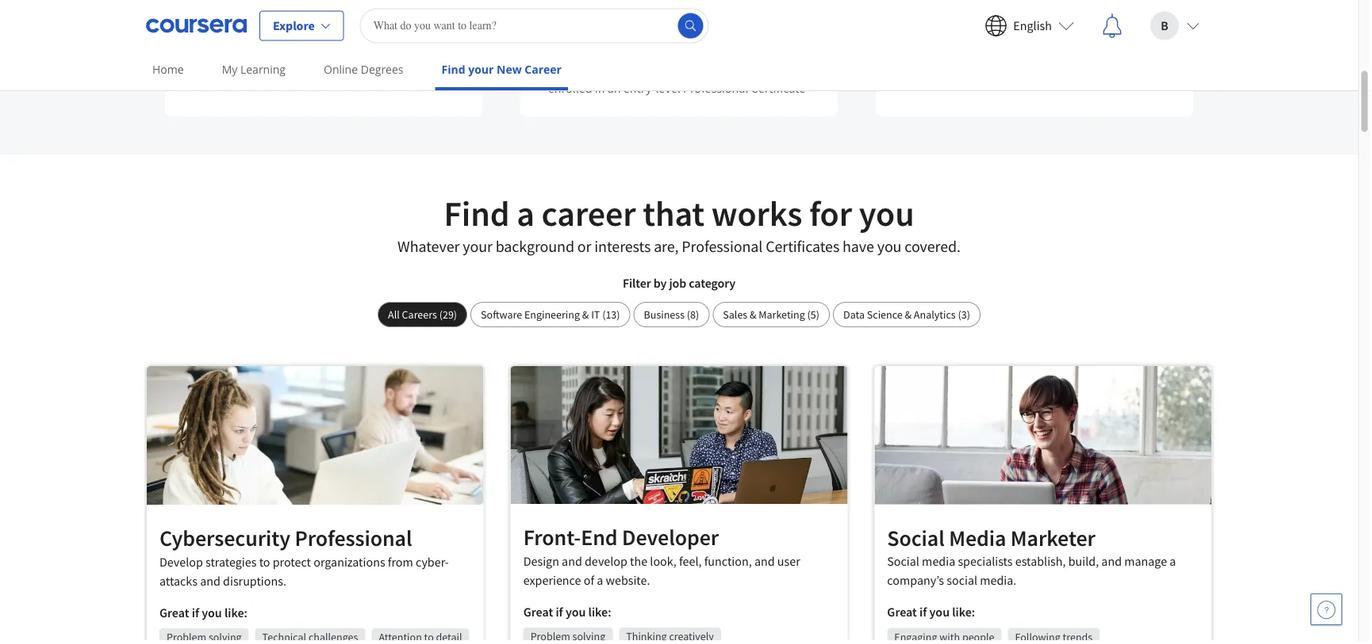 Task type: vqa. For each thing, say whether or not it's contained in the screenshot.
global
yes



Task type: describe. For each thing, give the bounding box(es) containing it.
in
[[595, 80, 605, 96]]

cyber-
[[416, 555, 449, 571]]

have
[[843, 237, 874, 257]]

professional inside 'find a career that works for you whatever your background or interests are, professional certificates have you covered.'
[[682, 237, 763, 257]]

business (8)
[[644, 308, 699, 322]]

disruptions.
[[223, 574, 286, 590]]

certificates
[[766, 237, 840, 257]]

online degrees
[[324, 62, 404, 77]]

under
[[983, 35, 1025, 54]]

10
[[1028, 35, 1044, 54]]

develop
[[159, 555, 203, 571]]

for
[[810, 191, 852, 235]]

my learning
[[222, 62, 286, 77]]

professional inside 2,284,150 job openings across entry-level professional certificate fields¹
[[375, 54, 440, 70]]

and inside social media marketer social media specialists establish, build, and manage a company's social media.
[[1102, 554, 1122, 570]]

whatever
[[398, 237, 460, 257]]

under 10 hours
[[983, 35, 1086, 54]]

you right have
[[877, 237, 902, 257]]

organizations
[[314, 555, 385, 571]]

you up have
[[859, 191, 915, 235]]

and inside 'cybersecurity professional develop strategies to protect organizations from cyber- attacks and disruptions.'
[[200, 574, 221, 590]]

and up experience
[[562, 554, 582, 570]]

my learning link
[[216, 52, 292, 87]]

you for social media marketer
[[930, 605, 950, 621]]

sales & marketing (5)
[[723, 308, 820, 322]]

are,
[[654, 237, 679, 257]]

4.7 / 5 average rating given by 200,000+ global learners enrolled in an entry-level professional certificate²
[[548, 35, 810, 96]]

manage
[[1125, 554, 1167, 570]]

a inside front-end developer design and develop the look, feel, function, and user experience of a website.
[[597, 573, 603, 589]]

find your new career link
[[435, 52, 568, 90]]

user
[[777, 554, 800, 570]]

interests
[[595, 237, 651, 257]]

home
[[152, 62, 184, 77]]

& inside sales & marketing (5) 'button'
[[750, 308, 757, 322]]

2 social from the top
[[887, 554, 920, 570]]

all
[[388, 308, 400, 322]]

Sales & Marketing (5) button
[[713, 302, 830, 328]]

entry- inside the 4.7 / 5 average rating given by 200,000+ global learners enrolled in an entry-level professional certificate²
[[623, 80, 656, 96]]

a inside 'find a career that works for you whatever your background or interests are, professional certificates have you covered.'
[[517, 191, 535, 235]]

protect
[[273, 555, 311, 571]]

great if you like: for social
[[887, 605, 975, 621]]

(5)
[[807, 308, 820, 322]]

to
[[259, 555, 270, 571]]

social
[[947, 573, 978, 589]]

if for social
[[920, 605, 927, 621]]

great for cybersecurity
[[159, 606, 189, 621]]

attacks
[[159, 574, 198, 590]]

front-end developer design and develop the look, feel, function, and user experience of a website.
[[523, 524, 800, 589]]

marketer
[[1011, 525, 1096, 552]]

explore
[[273, 18, 315, 34]]

(29)
[[439, 308, 457, 322]]

rating
[[597, 61, 628, 77]]

look,
[[650, 554, 677, 570]]

of
[[584, 573, 594, 589]]

1 vertical spatial job
[[669, 275, 686, 291]]

enrolled
[[548, 80, 592, 96]]

category
[[689, 275, 736, 291]]

job inside 2,284,150 job openings across entry-level professional certificate fields¹
[[207, 54, 224, 70]]

cybersecurity professional develop strategies to protect organizations from cyber- attacks and disruptions.
[[159, 525, 449, 590]]

explore button
[[259, 11, 344, 41]]

like: for develop
[[224, 606, 248, 621]]

specialists
[[958, 554, 1013, 570]]

careers
[[402, 308, 437, 322]]

build,
[[1069, 554, 1099, 570]]

/
[[683, 35, 688, 54]]

social media marketer image
[[875, 367, 1212, 505]]

engineering
[[524, 308, 580, 322]]

great if you like: for cybersecurity
[[159, 606, 248, 621]]

2,284,150
[[298, 35, 350, 51]]

global
[[727, 61, 760, 77]]

home link
[[146, 52, 190, 87]]

end
[[581, 524, 618, 552]]

b
[[1161, 18, 1169, 34]]

function,
[[704, 554, 752, 570]]

entry- inside 2,284,150 job openings across entry-level professional certificate fields¹
[[315, 54, 347, 70]]

professional inside the 4.7 / 5 average rating given by 200,000+ global learners enrolled in an entry-level professional certificate²
[[683, 80, 749, 96]]

learners
[[763, 61, 806, 77]]

data science & analytics (3)
[[844, 308, 970, 322]]

establish,
[[1016, 554, 1066, 570]]

career
[[542, 191, 636, 235]]

1 social from the top
[[887, 525, 945, 552]]

What do you want to learn? text field
[[360, 8, 709, 43]]

business
[[644, 308, 685, 322]]

professional inside 'cybersecurity professional develop strategies to protect organizations from cyber- attacks and disruptions.'
[[295, 525, 412, 553]]

feel,
[[679, 554, 702, 570]]

works
[[712, 191, 803, 235]]

Data Science & Analytics (3) button
[[833, 302, 981, 328]]



Task type: locate. For each thing, give the bounding box(es) containing it.
like: for marketer
[[952, 605, 975, 621]]

1 horizontal spatial entry-
[[623, 80, 656, 96]]

1 horizontal spatial great if you like:
[[523, 605, 611, 620]]

1 horizontal spatial great
[[523, 605, 553, 620]]

& right 'sales'
[[750, 308, 757, 322]]

design
[[523, 554, 559, 570]]

strategies
[[206, 555, 257, 571]]

1 vertical spatial by
[[654, 275, 667, 291]]

entry-
[[315, 54, 347, 70], [623, 80, 656, 96]]

2 horizontal spatial like:
[[952, 605, 975, 621]]

your
[[468, 62, 494, 77], [463, 237, 493, 257]]

filter
[[623, 275, 651, 291]]

degrees
[[361, 62, 404, 77]]

0 horizontal spatial like:
[[224, 606, 248, 621]]

your right the whatever at the top of page
[[463, 237, 493, 257]]

help center image
[[1317, 601, 1336, 620]]

0 vertical spatial level
[[347, 54, 372, 70]]

english
[[1014, 18, 1052, 34]]

level inside the 4.7 / 5 average rating given by 200,000+ global learners enrolled in an entry-level professional certificate²
[[656, 80, 681, 96]]

0 vertical spatial your
[[468, 62, 494, 77]]

great down attacks
[[159, 606, 189, 621]]

0 horizontal spatial a
[[517, 191, 535, 235]]

level down given
[[656, 80, 681, 96]]

marketing
[[759, 308, 805, 322]]

it
[[591, 308, 600, 322]]

0 horizontal spatial &
[[582, 308, 589, 322]]

level inside 2,284,150 job openings across entry-level professional certificate fields¹
[[347, 54, 372, 70]]

great down experience
[[523, 605, 553, 620]]

option group containing all careers (29)
[[378, 302, 981, 328]]

or
[[578, 237, 591, 257]]

0 vertical spatial find
[[442, 62, 465, 77]]

1 vertical spatial find
[[444, 191, 510, 235]]

certificate²
[[751, 80, 810, 96]]

find inside 'find your new career' 'link'
[[442, 62, 465, 77]]

option group
[[378, 302, 981, 328]]

1 vertical spatial your
[[463, 237, 493, 257]]

a inside social media marketer social media specialists establish, build, and manage a company's social media.
[[1170, 554, 1176, 570]]

covered.
[[905, 237, 961, 257]]

great
[[523, 605, 553, 620], [887, 605, 917, 621], [159, 606, 189, 621]]

if
[[556, 605, 563, 620], [920, 605, 927, 621], [192, 606, 199, 621]]

software engineering & it (13)
[[481, 308, 620, 322]]

media
[[949, 525, 1006, 552]]

0 horizontal spatial if
[[192, 606, 199, 621]]

and down strategies
[[200, 574, 221, 590]]

200,000+
[[677, 61, 725, 77]]

if down experience
[[556, 605, 563, 620]]

an
[[608, 80, 621, 96]]

great down company's
[[887, 605, 917, 621]]

(3)
[[958, 308, 970, 322]]

find a career that works for you whatever your background or interests are, professional certificates have you covered.
[[398, 191, 961, 257]]

a up the background
[[517, 191, 535, 235]]

like: down disruptions. at the bottom of page
[[224, 606, 248, 621]]

1 vertical spatial social
[[887, 554, 920, 570]]

you for front-end developer
[[566, 605, 586, 620]]

sales
[[723, 308, 748, 322]]

0 horizontal spatial level
[[347, 54, 372, 70]]

by inside the 4.7 / 5 average rating given by 200,000+ global learners enrolled in an entry-level professional certificate²
[[662, 61, 675, 77]]

great if you like: down experience
[[523, 605, 611, 620]]

from
[[388, 555, 413, 571]]

career
[[525, 62, 562, 77]]

& right science
[[905, 308, 912, 322]]

1 vertical spatial a
[[1170, 554, 1176, 570]]

5
[[691, 35, 699, 54]]

0 horizontal spatial job
[[207, 54, 224, 70]]

analytics
[[914, 308, 956, 322]]

All Careers (29) button
[[378, 302, 467, 328]]

you for cybersecurity professional
[[202, 606, 222, 621]]

your inside 'link'
[[468, 62, 494, 77]]

job
[[207, 54, 224, 70], [669, 275, 686, 291]]

professional up organizations
[[295, 525, 412, 553]]

& inside data science & analytics (3) button
[[905, 308, 912, 322]]

you down the of
[[566, 605, 586, 620]]

level
[[347, 54, 372, 70], [656, 80, 681, 96]]

openings
[[227, 54, 276, 70]]

hours
[[1047, 35, 1086, 54]]

by right given
[[662, 61, 675, 77]]

& left it
[[582, 308, 589, 322]]

& for data science & analytics (3)
[[905, 308, 912, 322]]

0 horizontal spatial great if you like:
[[159, 606, 248, 621]]

find up the whatever at the top of page
[[444, 191, 510, 235]]

all careers (29)
[[388, 308, 457, 322]]

find for your
[[442, 62, 465, 77]]

find inside 'find a career that works for you whatever your background or interests are, professional certificates have you covered.'
[[444, 191, 510, 235]]

certificate
[[279, 73, 333, 89]]

1 & from the left
[[582, 308, 589, 322]]

& for software engineering & it (13)
[[582, 308, 589, 322]]

english button
[[972, 0, 1087, 51]]

1 horizontal spatial a
[[597, 573, 603, 589]]

a right manage
[[1170, 554, 1176, 570]]

1 horizontal spatial level
[[656, 80, 681, 96]]

None search field
[[360, 8, 709, 43]]

given
[[631, 61, 659, 77]]

job left openings
[[207, 54, 224, 70]]

experience
[[523, 573, 581, 589]]

1 vertical spatial level
[[656, 80, 681, 96]]

0 vertical spatial entry-
[[315, 54, 347, 70]]

and left user
[[755, 554, 775, 570]]

a right the of
[[597, 573, 603, 589]]

develop
[[585, 554, 628, 570]]

2 horizontal spatial great if you like:
[[887, 605, 975, 621]]

you down strategies
[[202, 606, 222, 621]]

if down company's
[[920, 605, 927, 621]]

media.
[[980, 573, 1017, 589]]

1 vertical spatial entry-
[[623, 80, 656, 96]]

entry- down 2,284,150 on the top left of page
[[315, 54, 347, 70]]

1 horizontal spatial &
[[750, 308, 757, 322]]

company's
[[887, 573, 944, 589]]

0 vertical spatial job
[[207, 54, 224, 70]]

software
[[481, 308, 522, 322]]

online
[[324, 62, 358, 77]]

like: down the social
[[952, 605, 975, 621]]

entry- down given
[[623, 80, 656, 96]]

developer
[[622, 524, 719, 552]]

if down attacks
[[192, 606, 199, 621]]

data
[[844, 308, 865, 322]]

4.7
[[659, 35, 680, 54]]

social up company's
[[887, 554, 920, 570]]

find left new
[[442, 62, 465, 77]]

the
[[630, 554, 648, 570]]

1 horizontal spatial if
[[556, 605, 563, 620]]

science
[[867, 308, 903, 322]]

average
[[553, 61, 594, 77]]

find your new career
[[442, 62, 562, 77]]

0 horizontal spatial entry-
[[315, 54, 347, 70]]

2 horizontal spatial &
[[905, 308, 912, 322]]

(8)
[[687, 308, 699, 322]]

job up business (8) button
[[669, 275, 686, 291]]

and right build,
[[1102, 554, 1122, 570]]

social media marketer social media specialists establish, build, and manage a company's social media.
[[887, 525, 1176, 589]]

Software Engineering & IT (13) button
[[471, 302, 630, 328]]

front-
[[523, 524, 581, 552]]

2 & from the left
[[750, 308, 757, 322]]

new
[[497, 62, 522, 77]]

0 vertical spatial a
[[517, 191, 535, 235]]

your left new
[[468, 62, 494, 77]]

that
[[643, 191, 705, 235]]

if for cybersecurity
[[192, 606, 199, 621]]

& inside software engineering & it (13) button
[[582, 308, 589, 322]]

3 & from the left
[[905, 308, 912, 322]]

2,284,150 job openings across entry-level professional certificate fields¹
[[207, 35, 440, 89]]

you down the social
[[930, 605, 950, 621]]

b button
[[1138, 0, 1212, 51]]

website.
[[606, 573, 650, 589]]

level up fields¹
[[347, 54, 372, 70]]

2 vertical spatial a
[[597, 573, 603, 589]]

1 horizontal spatial like:
[[588, 605, 611, 620]]

2 horizontal spatial if
[[920, 605, 927, 621]]

professional right online
[[375, 54, 440, 70]]

across
[[278, 54, 312, 70]]

great for front-
[[523, 605, 553, 620]]

background
[[496, 237, 574, 257]]

great if you like: down attacks
[[159, 606, 248, 621]]

like: for developer
[[588, 605, 611, 620]]

online degrees link
[[317, 52, 410, 87]]

and
[[562, 554, 582, 570], [755, 554, 775, 570], [1102, 554, 1122, 570], [200, 574, 221, 590]]

like: down the of
[[588, 605, 611, 620]]

2 horizontal spatial great
[[887, 605, 917, 621]]

professional up category at top
[[682, 237, 763, 257]]

find for a
[[444, 191, 510, 235]]

(13)
[[602, 308, 620, 322]]

great for social
[[887, 605, 917, 621]]

your inside 'find a career that works for you whatever your background or interests are, professional certificates have you covered.'
[[463, 237, 493, 257]]

great if you like: down company's
[[887, 605, 975, 621]]

like:
[[588, 605, 611, 620], [952, 605, 975, 621], [224, 606, 248, 621]]

by right filter
[[654, 275, 667, 291]]

0 vertical spatial by
[[662, 61, 675, 77]]

media
[[922, 554, 956, 570]]

cybersecurity analyst image
[[147, 367, 484, 506]]

you
[[859, 191, 915, 235], [877, 237, 902, 257], [566, 605, 586, 620], [930, 605, 950, 621], [202, 606, 222, 621]]

learning
[[240, 62, 286, 77]]

0 vertical spatial social
[[887, 525, 945, 552]]

professional down the 200,000+
[[683, 80, 749, 96]]

1 horizontal spatial job
[[669, 275, 686, 291]]

2 horizontal spatial a
[[1170, 554, 1176, 570]]

0 horizontal spatial great
[[159, 606, 189, 621]]

if for front-
[[556, 605, 563, 620]]

Business (8) button
[[634, 302, 710, 328]]

social up media
[[887, 525, 945, 552]]

coursera image
[[146, 13, 247, 38]]

great if you like: for front-
[[523, 605, 611, 620]]

a
[[517, 191, 535, 235], [1170, 554, 1176, 570], [597, 573, 603, 589]]

my
[[222, 62, 238, 77]]

fields¹
[[336, 73, 369, 89]]



